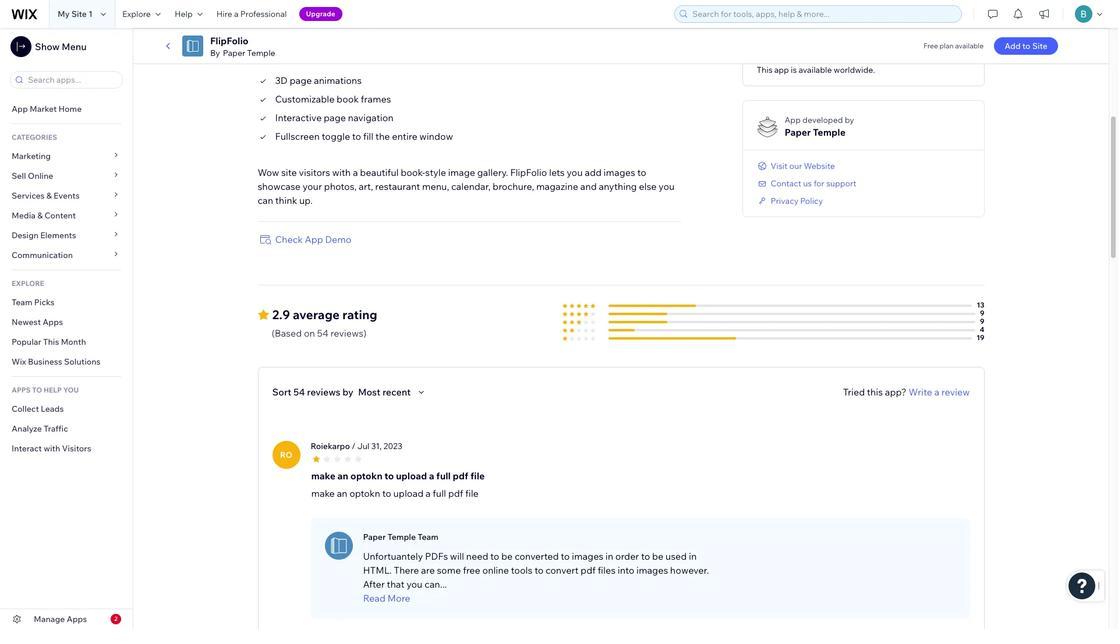 Task type: describe. For each thing, give the bounding box(es) containing it.
frames
[[361, 93, 391, 105]]

upgrade
[[306, 9, 335, 18]]

traffic
[[44, 423, 68, 434]]

menu
[[62, 41, 87, 52]]

sort
[[272, 386, 291, 398]]

you
[[63, 386, 79, 394]]

apps to help you
[[12, 386, 79, 394]]

flipfolio for overview
[[258, 43, 308, 59]]

home
[[59, 104, 82, 114]]

13
[[977, 300, 985, 309]]

services & events link
[[0, 186, 133, 206]]

unfortuantely
[[363, 550, 423, 562]]

1 vertical spatial pdf
[[448, 487, 463, 499]]

0 vertical spatial optokn
[[350, 470, 383, 481]]

to inside wow site visitors with a beautiful book-style image gallery. flipfolio lets you add images to showcase your photos, art, restaurant menu, calendar, brochure, magazine and anything else you can think up.
[[637, 166, 646, 178]]

files
[[598, 564, 616, 576]]

website
[[804, 161, 835, 171]]

recent
[[383, 386, 411, 398]]

0 horizontal spatial by
[[343, 386, 353, 398]]

to down the 2023
[[385, 470, 394, 481]]

3d
[[275, 74, 288, 86]]

1 be from the left
[[502, 550, 513, 562]]

my
[[58, 9, 70, 19]]

check
[[275, 233, 303, 245]]

interactive
[[275, 112, 322, 123]]

and
[[580, 180, 597, 192]]

wow site visitors with a beautiful book-style image gallery. flipfolio lets you add images to showcase your photos, art, restaurant menu, calendar, brochure, magazine and anything else you can think up.
[[258, 166, 675, 206]]

to up paper temple team
[[382, 487, 391, 499]]

toggle
[[322, 130, 350, 142]]

1 horizontal spatial app
[[305, 233, 323, 245]]

tools
[[511, 564, 533, 576]]

interact with visitors link
[[0, 439, 133, 458]]

app for app market home
[[12, 104, 28, 114]]

1 vertical spatial images
[[572, 550, 604, 562]]

this for popular
[[43, 337, 59, 347]]

to up convert
[[561, 550, 570, 562]]

visit our website link
[[757, 161, 835, 171]]

available inside availability: this app is available worldwide.
[[799, 64, 832, 75]]

manage
[[34, 614, 65, 624]]

with inside wow site visitors with a beautiful book-style image gallery. flipfolio lets you add images to showcase your photos, art, restaurant menu, calendar, brochure, magazine and anything else you can think up.
[[332, 166, 351, 178]]

1 vertical spatial an
[[337, 487, 347, 499]]

0 vertical spatial site
[[71, 9, 87, 19]]

19
[[977, 333, 985, 342]]

contact us for support
[[771, 178, 857, 188]]

write
[[909, 386, 932, 398]]

your
[[303, 180, 322, 192]]

online
[[482, 564, 509, 576]]

flipfolio logo image
[[182, 36, 203, 56]]

0 vertical spatial pdf
[[453, 470, 469, 481]]

some
[[437, 564, 461, 576]]

worldwide.
[[834, 64, 875, 75]]

flipfolio by paper temple
[[210, 35, 275, 58]]

html.
[[363, 564, 392, 576]]

/
[[352, 441, 356, 451]]

privacy
[[771, 195, 799, 206]]

images inside wow site visitors with a beautiful book-style image gallery. flipfolio lets you add images to showcase your photos, art, restaurant menu, calendar, brochure, magazine and anything else you can think up.
[[604, 166, 635, 178]]

team picks link
[[0, 292, 133, 312]]

book-
[[401, 166, 425, 178]]

manage apps
[[34, 614, 87, 624]]

contact us for support link
[[757, 178, 857, 188]]

app market home link
[[0, 99, 133, 119]]

upgrade button
[[299, 7, 342, 21]]

lets
[[549, 166, 565, 178]]

Search apps... field
[[24, 72, 119, 88]]

page for navigation
[[324, 112, 346, 123]]

team picks
[[12, 297, 55, 308]]

analyze traffic link
[[0, 419, 133, 439]]

paper temple image
[[325, 532, 353, 559]]

into
[[618, 564, 635, 576]]

sell online link
[[0, 166, 133, 186]]

communication
[[12, 250, 75, 260]]

analyze
[[12, 423, 42, 434]]

calendar,
[[451, 180, 491, 192]]

check app demo link
[[258, 232, 351, 246]]

services & events
[[12, 190, 80, 201]]

policy
[[800, 195, 823, 206]]

marketing link
[[0, 146, 133, 166]]

you inside "unfortuantely pdfs will need to be converted to images in order to be used in html. there are some free online tools to convert pdf files into images however. after that you can... read more"
[[407, 578, 423, 590]]

0 vertical spatial available
[[955, 41, 984, 50]]

tried
[[843, 386, 865, 398]]

hire a professional link
[[210, 0, 294, 28]]

there
[[394, 564, 419, 576]]

help
[[175, 9, 193, 19]]

& for events
[[46, 190, 52, 201]]

most
[[358, 386, 381, 398]]

most recent button
[[358, 385, 428, 399]]

(based on 54 reviews)
[[272, 327, 367, 339]]

1 vertical spatial team
[[418, 532, 438, 542]]

hire a professional
[[217, 9, 287, 19]]

1 make from the top
[[311, 470, 335, 481]]

2.9 average rating
[[272, 307, 377, 322]]

popular
[[12, 337, 41, 347]]

tried this app? write a review
[[843, 386, 970, 398]]

apps for newest apps
[[43, 317, 63, 327]]

Search for tools, apps, help & more... field
[[689, 6, 958, 22]]

interact
[[12, 443, 42, 454]]

demo
[[325, 233, 351, 245]]

site
[[281, 166, 297, 178]]

that
[[387, 578, 405, 590]]

to left fill
[[352, 130, 361, 142]]

window
[[420, 130, 453, 142]]

newest
[[12, 317, 41, 327]]

animations
[[314, 74, 362, 86]]

2 be from the left
[[652, 550, 664, 562]]

style
[[425, 166, 446, 178]]

app?
[[885, 386, 907, 398]]

used
[[666, 550, 687, 562]]

business
[[28, 356, 62, 367]]

my site 1
[[58, 9, 93, 19]]

collect
[[12, 404, 39, 414]]

1 vertical spatial full
[[433, 487, 446, 499]]



Task type: vqa. For each thing, say whether or not it's contained in the screenshot.
the on
yes



Task type: locate. For each thing, give the bounding box(es) containing it.
1 horizontal spatial this
[[757, 64, 773, 75]]

1 horizontal spatial flipfolio
[[258, 43, 308, 59]]

page up customizable
[[290, 74, 312, 86]]

with inside "sidebar" element
[[44, 443, 60, 454]]

page for animations
[[290, 74, 312, 86]]

book
[[337, 93, 359, 105]]

1 horizontal spatial team
[[418, 532, 438, 542]]

0 vertical spatial images
[[604, 166, 635, 178]]

0 horizontal spatial page
[[290, 74, 312, 86]]

temple inside 'flipfolio by paper temple'
[[247, 48, 275, 58]]

to inside button
[[1023, 41, 1031, 51]]

9 down 13
[[980, 317, 985, 325]]

0 horizontal spatial site
[[71, 9, 87, 19]]

overview
[[311, 43, 364, 59]]

site left 1
[[71, 9, 87, 19]]

9 up 4
[[980, 308, 985, 317]]

1 vertical spatial you
[[659, 180, 675, 192]]

1 horizontal spatial temple
[[388, 532, 416, 542]]

paper
[[223, 48, 245, 58], [785, 126, 811, 138], [363, 532, 386, 542]]

team
[[12, 297, 32, 308], [418, 532, 438, 542]]

page
[[290, 74, 312, 86], [324, 112, 346, 123]]

fullscreen toggle to fill the entire window
[[275, 130, 453, 142]]

temple down developed
[[813, 126, 846, 138]]

unfortuantely pdfs will need to be converted to images in order to be used in html. there are some free online tools to convert pdf files into images however. after that you can... read more
[[363, 550, 709, 604]]

2 vertical spatial paper
[[363, 532, 386, 542]]

1 vertical spatial this
[[43, 337, 59, 347]]

1 vertical spatial site
[[1032, 41, 1048, 51]]

page up the toggle
[[324, 112, 346, 123]]

team down explore
[[12, 297, 32, 308]]

a inside wow site visitors with a beautiful book-style image gallery. flipfolio lets you add images to showcase your photos, art, restaurant menu, calendar, brochure, magazine and anything else you can think up.
[[353, 166, 358, 178]]

in up files
[[606, 550, 613, 562]]

paper inside 'flipfolio by paper temple'
[[223, 48, 245, 58]]

& inside services & events link
[[46, 190, 52, 201]]

1 vertical spatial upload
[[393, 487, 424, 499]]

this inside the popular this month link
[[43, 337, 59, 347]]

1 horizontal spatial site
[[1032, 41, 1048, 51]]

you down the there
[[407, 578, 423, 590]]

paper up the unfortuantely
[[363, 532, 386, 542]]

free
[[463, 564, 480, 576]]

1 vertical spatial available
[[799, 64, 832, 75]]

site right add
[[1032, 41, 1048, 51]]

images up anything
[[604, 166, 635, 178]]

1 horizontal spatial by
[[845, 115, 854, 125]]

are
[[421, 564, 435, 576]]

upload down the 2023
[[396, 470, 427, 481]]

1 horizontal spatial paper
[[363, 532, 386, 542]]

upload up paper temple team
[[393, 487, 424, 499]]

flipfolio up "3d"
[[258, 43, 308, 59]]

else
[[639, 180, 657, 192]]

0 horizontal spatial team
[[12, 297, 32, 308]]

1 vertical spatial page
[[324, 112, 346, 123]]

by left the most
[[343, 386, 353, 398]]

to down converted
[[535, 564, 544, 576]]

file
[[471, 470, 485, 481], [465, 487, 479, 499]]

explore
[[12, 279, 44, 288]]

images right into
[[637, 564, 668, 576]]

professional
[[240, 9, 287, 19]]

0 horizontal spatial in
[[606, 550, 613, 562]]

1 vertical spatial optokn
[[350, 487, 380, 499]]

1 vertical spatial make
[[311, 487, 335, 499]]

sidebar element
[[0, 28, 133, 629]]

temple up the unfortuantely
[[388, 532, 416, 542]]

0 vertical spatial temple
[[247, 48, 275, 58]]

picks
[[34, 297, 55, 308]]

design elements
[[12, 230, 76, 241]]

0 vertical spatial apps
[[43, 317, 63, 327]]

1 vertical spatial paper
[[785, 126, 811, 138]]

to right add
[[1023, 41, 1031, 51]]

with down traffic
[[44, 443, 60, 454]]

1 in from the left
[[606, 550, 613, 562]]

2 vertical spatial you
[[407, 578, 423, 590]]

to
[[32, 386, 42, 394]]

0 vertical spatial &
[[46, 190, 52, 201]]

0 horizontal spatial apps
[[43, 317, 63, 327]]

0 horizontal spatial this
[[43, 337, 59, 347]]

0 vertical spatial team
[[12, 297, 32, 308]]

images
[[604, 166, 635, 178], [572, 550, 604, 562], [637, 564, 668, 576]]

0 vertical spatial paper
[[223, 48, 245, 58]]

read more button
[[363, 591, 713, 605]]

leads
[[41, 404, 64, 414]]

free plan available
[[924, 41, 984, 50]]

0 horizontal spatial app
[[12, 104, 28, 114]]

media & content
[[12, 210, 76, 221]]

1 horizontal spatial you
[[567, 166, 583, 178]]

events
[[54, 190, 80, 201]]

site inside button
[[1032, 41, 1048, 51]]

help button
[[168, 0, 210, 28]]

will
[[450, 550, 464, 562]]

image
[[448, 166, 475, 178]]

images up files
[[572, 550, 604, 562]]

1 vertical spatial by
[[343, 386, 353, 398]]

interact with visitors
[[12, 443, 91, 454]]

paper temple team
[[363, 532, 438, 542]]

elements
[[40, 230, 76, 241]]

app for app developed by paper temple
[[785, 115, 801, 125]]

be left used
[[652, 550, 664, 562]]

with
[[332, 166, 351, 178], [44, 443, 60, 454]]

1 horizontal spatial be
[[652, 550, 664, 562]]

0 horizontal spatial available
[[799, 64, 832, 75]]

available right is
[[799, 64, 832, 75]]

2 horizontal spatial app
[[785, 115, 801, 125]]

flipfolio inside 'flipfolio by paper temple'
[[210, 35, 249, 47]]

app left market
[[12, 104, 28, 114]]

2 in from the left
[[689, 550, 697, 562]]

collect leads
[[12, 404, 64, 414]]

more
[[388, 592, 410, 604]]

solutions
[[64, 356, 101, 367]]

to up else
[[637, 166, 646, 178]]

temple
[[247, 48, 275, 58], [813, 126, 846, 138], [388, 532, 416, 542]]

1 horizontal spatial available
[[955, 41, 984, 50]]

1 horizontal spatial apps
[[67, 614, 87, 624]]

temple inside app developed by paper temple
[[813, 126, 846, 138]]

0 vertical spatial 54
[[317, 327, 329, 339]]

31,
[[371, 441, 382, 451]]

media & content link
[[0, 206, 133, 225]]

0 vertical spatial this
[[757, 64, 773, 75]]

2 9 from the top
[[980, 317, 985, 325]]

fill
[[363, 130, 374, 142]]

& for content
[[37, 210, 43, 221]]

app left 'demo'
[[305, 233, 323, 245]]

& right the media
[[37, 210, 43, 221]]

by
[[210, 48, 220, 58]]

0 horizontal spatial be
[[502, 550, 513, 562]]

make
[[311, 470, 335, 481], [311, 487, 335, 499]]

apps
[[43, 317, 63, 327], [67, 614, 87, 624]]

apps up popular this month
[[43, 317, 63, 327]]

services
[[12, 190, 45, 201]]

team up pdfs
[[418, 532, 438, 542]]

interactive page navigation
[[275, 112, 394, 123]]

show
[[35, 41, 60, 52]]

flipfolio up by at the top left
[[210, 35, 249, 47]]

for
[[814, 178, 825, 188]]

temple up "3d"
[[247, 48, 275, 58]]

show menu button
[[10, 36, 87, 57]]

brochure,
[[493, 180, 534, 192]]

0 vertical spatial an
[[338, 470, 348, 481]]

marketing
[[12, 151, 51, 161]]

2 make from the top
[[311, 487, 335, 499]]

a
[[234, 9, 239, 19], [353, 166, 358, 178], [935, 386, 940, 398], [429, 470, 434, 481], [426, 487, 431, 499]]

newest apps
[[12, 317, 63, 327]]

app inside 'link'
[[12, 104, 28, 114]]

reviews)
[[331, 327, 367, 339]]

online
[[28, 171, 53, 181]]

this up wix business solutions
[[43, 337, 59, 347]]

1 vertical spatial temple
[[813, 126, 846, 138]]

contact
[[771, 178, 801, 188]]

0 vertical spatial full
[[436, 470, 451, 481]]

to up online
[[490, 550, 499, 562]]

54 right on
[[317, 327, 329, 339]]

this inside availability: this app is available worldwide.
[[757, 64, 773, 75]]

pdf
[[453, 470, 469, 481], [448, 487, 463, 499], [581, 564, 596, 576]]

0 horizontal spatial 54
[[293, 386, 305, 398]]

free
[[924, 41, 938, 50]]

apps for manage apps
[[67, 614, 87, 624]]

you right else
[[659, 180, 675, 192]]

be
[[502, 550, 513, 562], [652, 550, 664, 562]]

wix
[[12, 356, 26, 367]]

2 vertical spatial temple
[[388, 532, 416, 542]]

paper right by at the top left
[[223, 48, 245, 58]]

support
[[826, 178, 857, 188]]

flipfolio for by
[[210, 35, 249, 47]]

0 horizontal spatial you
[[407, 578, 423, 590]]

0 vertical spatial by
[[845, 115, 854, 125]]

by inside app developed by paper temple
[[845, 115, 854, 125]]

1 horizontal spatial with
[[332, 166, 351, 178]]

0 horizontal spatial &
[[37, 210, 43, 221]]

flipfolio up brochure,
[[510, 166, 547, 178]]

add
[[1005, 41, 1021, 51]]

1 9 from the top
[[980, 308, 985, 317]]

& left events
[[46, 190, 52, 201]]

1 horizontal spatial 54
[[317, 327, 329, 339]]

you right lets
[[567, 166, 583, 178]]

1 vertical spatial with
[[44, 443, 60, 454]]

apps right manage
[[67, 614, 87, 624]]

2 horizontal spatial paper
[[785, 126, 811, 138]]

2 horizontal spatial you
[[659, 180, 675, 192]]

convert
[[546, 564, 579, 576]]

in
[[606, 550, 613, 562], [689, 550, 697, 562]]

pdf inside "unfortuantely pdfs will need to be converted to images in order to be used in html. there are some free online tools to convert pdf files into images however. after that you can... read more"
[[581, 564, 596, 576]]

navigation
[[348, 112, 394, 123]]

flipfolio
[[210, 35, 249, 47], [258, 43, 308, 59], [510, 166, 547, 178]]

2 horizontal spatial temple
[[813, 126, 846, 138]]

entire
[[392, 130, 417, 142]]

add to site
[[1005, 41, 1048, 51]]

us
[[803, 178, 812, 188]]

available right plan
[[955, 41, 984, 50]]

0 vertical spatial upload
[[396, 470, 427, 481]]

be up online
[[502, 550, 513, 562]]

paper inside app developed by paper temple
[[785, 126, 811, 138]]

this left the app
[[757, 64, 773, 75]]

0 vertical spatial file
[[471, 470, 485, 481]]

& inside media & content link
[[37, 210, 43, 221]]

0 vertical spatial with
[[332, 166, 351, 178]]

add
[[585, 166, 602, 178]]

0 horizontal spatial temple
[[247, 48, 275, 58]]

content
[[45, 210, 76, 221]]

1 horizontal spatial &
[[46, 190, 52, 201]]

menu,
[[422, 180, 449, 192]]

0 vertical spatial make
[[311, 470, 335, 481]]

0 horizontal spatial with
[[44, 443, 60, 454]]

team inside "sidebar" element
[[12, 297, 32, 308]]

market
[[30, 104, 57, 114]]

1 vertical spatial 54
[[293, 386, 305, 398]]

2 vertical spatial pdf
[[581, 564, 596, 576]]

0 horizontal spatial paper
[[223, 48, 245, 58]]

2023
[[384, 441, 402, 451]]

by right developed
[[845, 115, 854, 125]]

developed by paper temple image
[[757, 116, 778, 137]]

0 vertical spatial you
[[567, 166, 583, 178]]

54 right 'sort'
[[293, 386, 305, 398]]

however.
[[670, 564, 709, 576]]

app inside app developed by paper temple
[[785, 115, 801, 125]]

1 vertical spatial apps
[[67, 614, 87, 624]]

app right developed by paper temple icon
[[785, 115, 801, 125]]

flipfolio inside wow site visitors with a beautiful book-style image gallery. flipfolio lets you add images to showcase your photos, art, restaurant menu, calendar, brochure, magazine and anything else you can think up.
[[510, 166, 547, 178]]

explore
[[122, 9, 151, 19]]

with up "photos,"
[[332, 166, 351, 178]]

2 vertical spatial images
[[637, 564, 668, 576]]

paper down developed
[[785, 126, 811, 138]]

1 vertical spatial &
[[37, 210, 43, 221]]

show menu
[[35, 41, 87, 52]]

1 horizontal spatial in
[[689, 550, 697, 562]]

the
[[376, 130, 390, 142]]

3d page animations
[[275, 74, 362, 86]]

in up however.
[[689, 550, 697, 562]]

beautiful
[[360, 166, 399, 178]]

to right order
[[641, 550, 650, 562]]

communication link
[[0, 245, 133, 265]]

1 vertical spatial file
[[465, 487, 479, 499]]

0 vertical spatial page
[[290, 74, 312, 86]]

0 horizontal spatial flipfolio
[[210, 35, 249, 47]]

this for availability:
[[757, 64, 773, 75]]

1 horizontal spatial page
[[324, 112, 346, 123]]

average
[[293, 307, 340, 322]]

2 horizontal spatial flipfolio
[[510, 166, 547, 178]]

app developed by paper temple
[[785, 115, 854, 138]]



